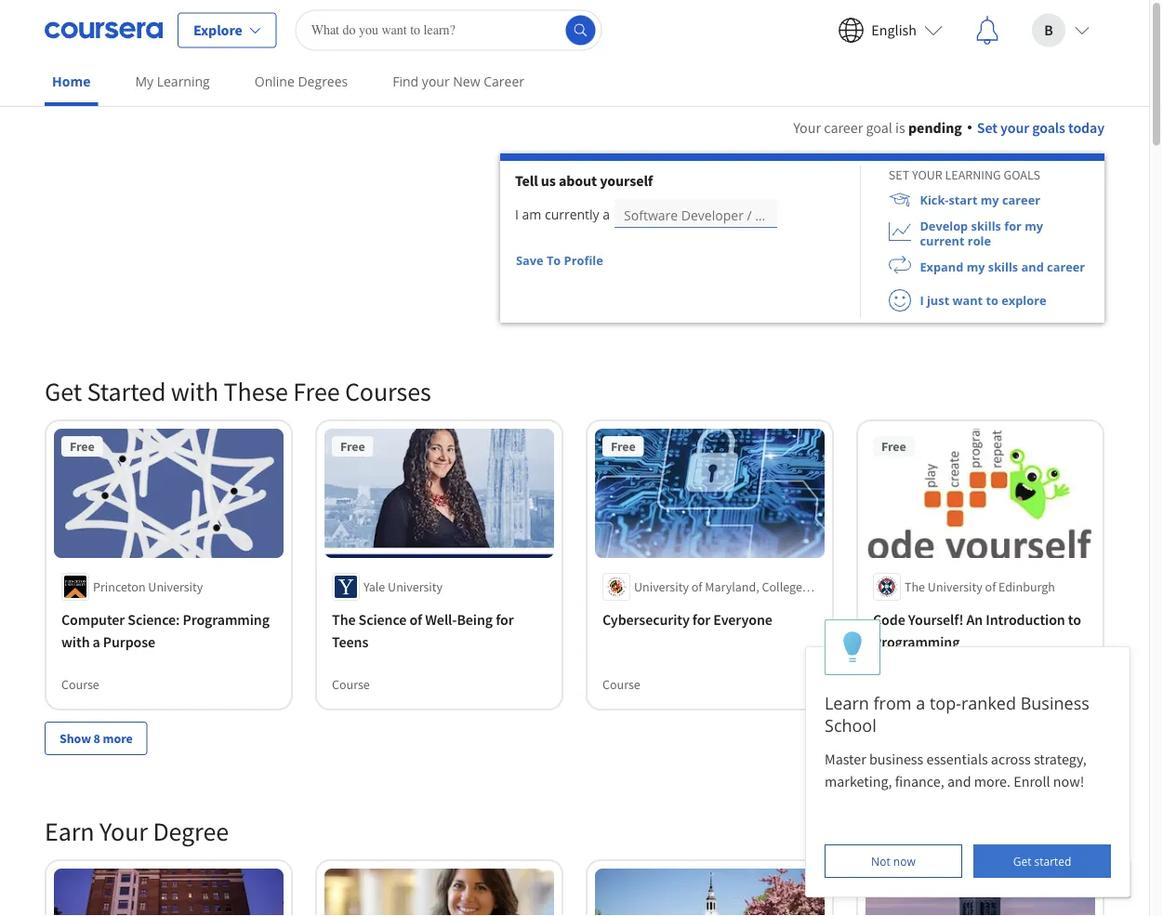 Task type: describe. For each thing, give the bounding box(es) containing it.
learning
[[157, 73, 210, 90]]

repeat image
[[889, 256, 911, 278]]

smile image
[[889, 289, 911, 312]]

cybersecurity
[[603, 610, 690, 629]]

of for the science of well-being for teens
[[410, 610, 422, 629]]

started
[[1035, 853, 1072, 869]]

my learning link
[[128, 60, 217, 102]]

to
[[547, 252, 561, 268]]

yale
[[364, 578, 385, 595]]

free for the science of well-being for teens
[[340, 438, 365, 455]]

just
[[927, 292, 950, 308]]

main content containing get started with these free courses
[[0, 94, 1150, 916]]

kick-start my career button
[[861, 183, 1041, 217]]

your for goals
[[1001, 118, 1030, 137]]

now
[[894, 853, 916, 869]]

the science of well-being for teens
[[332, 610, 514, 651]]

currently
[[545, 206, 600, 223]]

i for i just want to explore
[[920, 292, 924, 308]]

am
[[522, 206, 542, 223]]

i am currently a
[[515, 206, 610, 223]]

your inside earn your degree collection element
[[100, 815, 148, 848]]

line chart image
[[889, 222, 911, 245]]

finance,
[[895, 772, 945, 791]]

save
[[516, 252, 544, 268]]

courses
[[345, 375, 431, 408]]

/
[[747, 206, 752, 224]]

started
[[87, 375, 166, 408]]

master business essentials across strategy, marketing, finance, and more. enroll now!
[[825, 750, 1090, 791]]

cybersecurity for everyone link
[[603, 608, 818, 631]]

university of maryland, college park
[[634, 578, 803, 614]]

of inside university of maryland, college park
[[692, 578, 703, 595]]

now!
[[1054, 772, 1085, 791]]

free for computer science: programming with a purpose
[[70, 438, 94, 455]]

pending
[[909, 118, 962, 137]]

science:
[[128, 610, 180, 629]]

set for set your goals today
[[977, 118, 998, 137]]

show
[[60, 730, 91, 747]]

is
[[896, 118, 906, 137]]

software developer / engineer
[[624, 206, 809, 224]]

find
[[393, 73, 419, 90]]

english button
[[823, 0, 958, 60]]

park
[[634, 597, 659, 614]]

marketing,
[[825, 772, 892, 791]]

introduction
[[986, 610, 1066, 629]]

1 horizontal spatial for
[[693, 610, 711, 629]]

my inside the kick-start my career button
[[981, 192, 1000, 208]]

the university of edinburgh
[[905, 578, 1056, 595]]

yourself!
[[909, 610, 964, 629]]

and inside button
[[1022, 259, 1044, 275]]

not now button
[[825, 845, 962, 878]]

today
[[1069, 118, 1105, 137]]

top-
[[930, 692, 962, 714]]

get for get started
[[1014, 853, 1032, 869]]

set your goals today button
[[968, 116, 1105, 139]]

career inside button
[[1003, 192, 1041, 208]]

computer
[[61, 610, 125, 629]]

earn your degree collection element
[[33, 785, 1116, 916]]

university for computer
[[148, 578, 203, 595]]

more
[[103, 730, 133, 747]]

free for cybersecurity for everyone
[[611, 438, 636, 455]]

cybersecurity for everyone
[[603, 610, 773, 629]]

new
[[453, 73, 480, 90]]

for inside the science of well-being for teens
[[496, 610, 514, 629]]

i for i am currently a
[[515, 206, 519, 223]]

earn your degree
[[45, 815, 229, 848]]

science
[[359, 610, 407, 629]]

business
[[1021, 692, 1090, 714]]

start
[[949, 192, 978, 208]]

1 horizontal spatial your
[[794, 118, 821, 137]]

about
[[559, 171, 597, 190]]

coursera image
[[45, 15, 163, 45]]

set your learning goals
[[889, 166, 1041, 183]]

teens
[[332, 632, 368, 651]]

goals inside set your goals today dropdown button
[[1033, 118, 1066, 137]]

master
[[825, 750, 867, 768]]

code yourself! an introduction to programming link
[[873, 608, 1088, 653]]

university inside university of maryland, college park
[[634, 578, 689, 595]]

home
[[52, 73, 91, 90]]

set your goals today
[[977, 118, 1105, 137]]

more.
[[975, 772, 1011, 791]]

business
[[870, 750, 924, 768]]

school
[[825, 714, 877, 737]]

of for the university of edinburgh
[[986, 578, 996, 595]]

your for new
[[422, 73, 450, 90]]

skills inside develop skills for my current role
[[972, 218, 1002, 234]]

strategy,
[[1034, 750, 1087, 768]]

save to profile button
[[515, 244, 604, 277]]

1 horizontal spatial with
[[171, 375, 219, 408]]

my
[[135, 73, 154, 90]]

find your new career link
[[385, 60, 532, 102]]

us
[[541, 171, 556, 190]]

career inside button
[[1047, 259, 1086, 275]]

university for the
[[388, 578, 443, 595]]

current
[[920, 233, 965, 249]]

b button
[[1018, 0, 1105, 60]]

online degrees link
[[247, 60, 356, 102]]



Task type: vqa. For each thing, say whether or not it's contained in the screenshot.


Task type: locate. For each thing, give the bounding box(es) containing it.
computer science: programming with a purpose link
[[61, 608, 276, 653]]

0 horizontal spatial of
[[410, 610, 422, 629]]

0 vertical spatial my
[[981, 192, 1000, 208]]

help center image
[[1101, 868, 1124, 890]]

expand my skills and career
[[920, 259, 1086, 275]]

kick-
[[920, 192, 949, 208]]

of up cybersecurity for everyone
[[692, 578, 703, 595]]

2 vertical spatial my
[[967, 259, 985, 275]]

get left the started
[[1014, 853, 1032, 869]]

a right currently
[[603, 206, 610, 223]]

b
[[1045, 21, 1054, 40]]

2 vertical spatial career
[[1047, 259, 1086, 275]]

profile
[[564, 252, 603, 268]]

learning
[[945, 166, 1001, 183]]

edinburgh
[[999, 578, 1056, 595]]

1 course from the left
[[61, 676, 99, 693]]

get started with these free courses
[[45, 375, 431, 408]]

programming down yourself!
[[873, 632, 960, 651]]

goal
[[866, 118, 893, 137]]

course for code yourself! an introduction to programming
[[873, 676, 911, 693]]

to inside button
[[986, 292, 999, 308]]

developer
[[682, 206, 744, 224]]

free
[[293, 375, 340, 408], [70, 438, 94, 455], [340, 438, 365, 455], [611, 438, 636, 455], [882, 438, 906, 455]]

2 horizontal spatial of
[[986, 578, 996, 595]]

to inside "code yourself! an introduction to programming"
[[1069, 610, 1082, 629]]

a inside learn from a top-ranked business school
[[916, 692, 926, 714]]

alice element
[[805, 619, 1131, 898]]

my right start
[[981, 192, 1000, 208]]

skills down kick-start my career
[[972, 218, 1002, 234]]

software
[[624, 206, 678, 224]]

4 university from the left
[[928, 578, 983, 595]]

save to profile
[[516, 252, 603, 268]]

for right being
[[496, 610, 514, 629]]

university for code
[[928, 578, 983, 595]]

0 horizontal spatial with
[[61, 632, 90, 651]]

2 university from the left
[[388, 578, 443, 595]]

0 vertical spatial a
[[603, 206, 610, 223]]

develop
[[920, 218, 968, 234]]

0 vertical spatial set
[[977, 118, 998, 137]]

not now
[[872, 853, 916, 869]]

explore button
[[178, 13, 277, 48]]

1 vertical spatial career
[[1003, 192, 1041, 208]]

0 horizontal spatial programming
[[183, 610, 270, 629]]

with
[[171, 375, 219, 408], [61, 632, 90, 651]]

course for computer science: programming with a purpose
[[61, 676, 99, 693]]

3 university from the left
[[634, 578, 689, 595]]

your right earn at left bottom
[[100, 815, 148, 848]]

a inside computer science: programming with a purpose
[[93, 632, 100, 651]]

main content
[[0, 94, 1150, 916]]

get left started
[[45, 375, 82, 408]]

0 vertical spatial with
[[171, 375, 219, 408]]

0 vertical spatial i
[[515, 206, 519, 223]]

your for learning
[[912, 166, 943, 183]]

1 horizontal spatial the
[[905, 578, 926, 595]]

1 vertical spatial with
[[61, 632, 90, 651]]

to right introduction
[[1069, 610, 1082, 629]]

4 course from the left
[[873, 676, 911, 693]]

2 horizontal spatial your
[[1001, 118, 1030, 137]]

learn from a top-ranked business school
[[825, 692, 1090, 737]]

explore
[[193, 21, 242, 40]]

explore
[[1002, 292, 1047, 308]]

of left the edinburgh
[[986, 578, 996, 595]]

0 vertical spatial skills
[[972, 218, 1002, 234]]

not
[[872, 853, 891, 869]]

degree
[[153, 815, 229, 848]]

enroll
[[1014, 772, 1051, 791]]

get for get started with these free courses
[[45, 375, 82, 408]]

0 horizontal spatial your
[[100, 815, 148, 848]]

a down 'computer'
[[93, 632, 100, 651]]

with left these
[[171, 375, 219, 408]]

1 university from the left
[[148, 578, 203, 595]]

to
[[986, 292, 999, 308], [1069, 610, 1082, 629]]

1 vertical spatial the
[[332, 610, 356, 629]]

yourself
[[600, 171, 653, 190]]

set up the 'learning'
[[977, 118, 998, 137]]

develop skills for my current role
[[920, 218, 1044, 249]]

0 horizontal spatial get
[[45, 375, 82, 408]]

the
[[905, 578, 926, 595], [332, 610, 356, 629]]

show 8 more button
[[45, 722, 148, 755]]

get started link
[[974, 845, 1111, 878]]

get started
[[1014, 853, 1072, 869]]

being
[[457, 610, 493, 629]]

of left well- on the bottom left of the page
[[410, 610, 422, 629]]

8
[[94, 730, 100, 747]]

0 horizontal spatial your
[[422, 73, 450, 90]]

for left everyone
[[693, 610, 711, 629]]

for right role
[[1005, 218, 1022, 234]]

0 horizontal spatial to
[[986, 292, 999, 308]]

essentials
[[927, 750, 988, 768]]

0 vertical spatial the
[[905, 578, 926, 595]]

the up "teens"
[[332, 610, 356, 629]]

expand my skills and career button
[[861, 250, 1086, 284]]

programming right "science:"
[[183, 610, 270, 629]]

programming inside "code yourself! an introduction to programming"
[[873, 632, 960, 651]]

1 horizontal spatial of
[[692, 578, 703, 595]]

want
[[953, 292, 983, 308]]

code
[[873, 610, 906, 629]]

set for set your learning goals
[[889, 166, 910, 183]]

course right learn
[[873, 676, 911, 693]]

1 vertical spatial to
[[1069, 610, 1082, 629]]

my learning
[[135, 73, 210, 90]]

0 horizontal spatial and
[[948, 772, 972, 791]]

1 vertical spatial get
[[1014, 853, 1032, 869]]

show 8 more
[[60, 730, 133, 747]]

university up yourself!
[[928, 578, 983, 595]]

0 horizontal spatial i
[[515, 206, 519, 223]]

0 horizontal spatial career
[[824, 118, 863, 137]]

course for the science of well-being for teens
[[332, 676, 370, 693]]

of inside the science of well-being for teens
[[410, 610, 422, 629]]

graduation cap image
[[889, 189, 911, 211]]

i just want to explore button
[[861, 284, 1047, 317]]

2 horizontal spatial for
[[1005, 218, 1022, 234]]

and
[[1022, 259, 1044, 275], [948, 772, 972, 791]]

and down essentials
[[948, 772, 972, 791]]

i left am
[[515, 206, 519, 223]]

with down 'computer'
[[61, 632, 90, 651]]

1 vertical spatial skills
[[989, 259, 1019, 275]]

1 horizontal spatial i
[[920, 292, 924, 308]]

1 horizontal spatial your
[[912, 166, 943, 183]]

goals left today
[[1033, 118, 1066, 137]]

2 horizontal spatial a
[[916, 692, 926, 714]]

0 vertical spatial programming
[[183, 610, 270, 629]]

a left top- on the bottom right
[[916, 692, 926, 714]]

get started with these free courses collection element
[[33, 345, 1116, 785]]

1 vertical spatial i
[[920, 292, 924, 308]]

set up graduation cap image
[[889, 166, 910, 183]]

2 vertical spatial a
[[916, 692, 926, 714]]

university up "science:"
[[148, 578, 203, 595]]

a
[[603, 206, 610, 223], [93, 632, 100, 651], [916, 692, 926, 714]]

the for the science of well-being for teens
[[332, 610, 356, 629]]

tell
[[515, 171, 538, 190]]

i left just at top
[[920, 292, 924, 308]]

1 vertical spatial set
[[889, 166, 910, 183]]

your up the 'learning'
[[1001, 118, 1030, 137]]

0 vertical spatial career
[[824, 118, 863, 137]]

learn
[[825, 692, 870, 714]]

online degrees
[[255, 73, 348, 90]]

free for code yourself! an introduction to programming
[[882, 438, 906, 455]]

0 vertical spatial get
[[45, 375, 82, 408]]

your left goal
[[794, 118, 821, 137]]

your
[[422, 73, 450, 90], [1001, 118, 1030, 137], [912, 166, 943, 183]]

tell us about yourself
[[515, 171, 653, 190]]

princeton university
[[93, 578, 203, 595]]

2 horizontal spatial career
[[1047, 259, 1086, 275]]

1 vertical spatial your
[[100, 815, 148, 848]]

1 horizontal spatial programming
[[873, 632, 960, 651]]

my inside expand my skills and career button
[[967, 259, 985, 275]]

course down "teens"
[[332, 676, 370, 693]]

skills down role
[[989, 259, 1019, 275]]

lightbulb tip image
[[843, 631, 863, 664]]

your
[[794, 118, 821, 137], [100, 815, 148, 848]]

these
[[224, 375, 288, 408]]

2 vertical spatial your
[[912, 166, 943, 183]]

0 vertical spatial your
[[422, 73, 450, 90]]

1 vertical spatial and
[[948, 772, 972, 791]]

expand
[[920, 259, 964, 275]]

skills inside button
[[989, 259, 1019, 275]]

i just want to explore
[[920, 292, 1047, 308]]

0 horizontal spatial a
[[93, 632, 100, 651]]

online
[[255, 73, 295, 90]]

find your new career
[[393, 73, 525, 90]]

princeton
[[93, 578, 146, 595]]

maryland,
[[705, 578, 760, 595]]

my up expand my skills and career
[[1025, 218, 1044, 234]]

0 vertical spatial goals
[[1033, 118, 1066, 137]]

1 vertical spatial a
[[93, 632, 100, 651]]

1 vertical spatial my
[[1025, 218, 1044, 234]]

kick-start my career
[[920, 192, 1041, 208]]

0 horizontal spatial for
[[496, 610, 514, 629]]

computer science: programming with a purpose
[[61, 610, 270, 651]]

0 horizontal spatial the
[[332, 610, 356, 629]]

your up kick-
[[912, 166, 943, 183]]

What do you want to learn? text field
[[295, 10, 602, 51]]

programming inside computer science: programming with a purpose
[[183, 610, 270, 629]]

degrees
[[298, 73, 348, 90]]

well-
[[425, 610, 457, 629]]

the for the university of edinburgh
[[905, 578, 926, 595]]

1 vertical spatial programming
[[873, 632, 960, 651]]

1 horizontal spatial get
[[1014, 853, 1032, 869]]

1 horizontal spatial career
[[1003, 192, 1041, 208]]

1 horizontal spatial a
[[603, 206, 610, 223]]

code yourself! an introduction to programming
[[873, 610, 1082, 651]]

your right the find
[[422, 73, 450, 90]]

my down role
[[967, 259, 985, 275]]

set inside dropdown button
[[977, 118, 998, 137]]

1 horizontal spatial and
[[1022, 259, 1044, 275]]

1 vertical spatial your
[[1001, 118, 1030, 137]]

engineer
[[755, 206, 809, 224]]

the inside the science of well-being for teens
[[332, 610, 356, 629]]

yale university
[[364, 578, 443, 595]]

set
[[977, 118, 998, 137], [889, 166, 910, 183]]

my inside develop skills for my current role
[[1025, 218, 1044, 234]]

your inside dropdown button
[[1001, 118, 1030, 137]]

purpose
[[103, 632, 155, 651]]

get inside 'alice' element
[[1014, 853, 1032, 869]]

3 course from the left
[[603, 676, 641, 693]]

0 vertical spatial to
[[986, 292, 999, 308]]

1 horizontal spatial set
[[977, 118, 998, 137]]

to right want
[[986, 292, 999, 308]]

course up show
[[61, 676, 99, 693]]

university right yale
[[388, 578, 443, 595]]

0 vertical spatial and
[[1022, 259, 1044, 275]]

for inside develop skills for my current role
[[1005, 218, 1022, 234]]

and up explore
[[1022, 259, 1044, 275]]

with inside computer science: programming with a purpose
[[61, 632, 90, 651]]

get inside main content
[[45, 375, 82, 408]]

2 course from the left
[[332, 676, 370, 693]]

english
[[872, 21, 917, 40]]

0 horizontal spatial set
[[889, 166, 910, 183]]

university up park
[[634, 578, 689, 595]]

home link
[[45, 60, 98, 106]]

goals
[[1033, 118, 1066, 137], [1004, 166, 1041, 183]]

None search field
[[295, 10, 602, 51]]

from
[[874, 692, 912, 714]]

course down cybersecurity
[[603, 676, 641, 693]]

course for cybersecurity for everyone
[[603, 676, 641, 693]]

and inside master business essentials across strategy, marketing, finance, and more. enroll now!
[[948, 772, 972, 791]]

i inside "i just want to explore" button
[[920, 292, 924, 308]]

1 vertical spatial goals
[[1004, 166, 1041, 183]]

0 vertical spatial your
[[794, 118, 821, 137]]

the up yourself!
[[905, 578, 926, 595]]

1 horizontal spatial to
[[1069, 610, 1082, 629]]

goals up kick-start my career
[[1004, 166, 1041, 183]]



